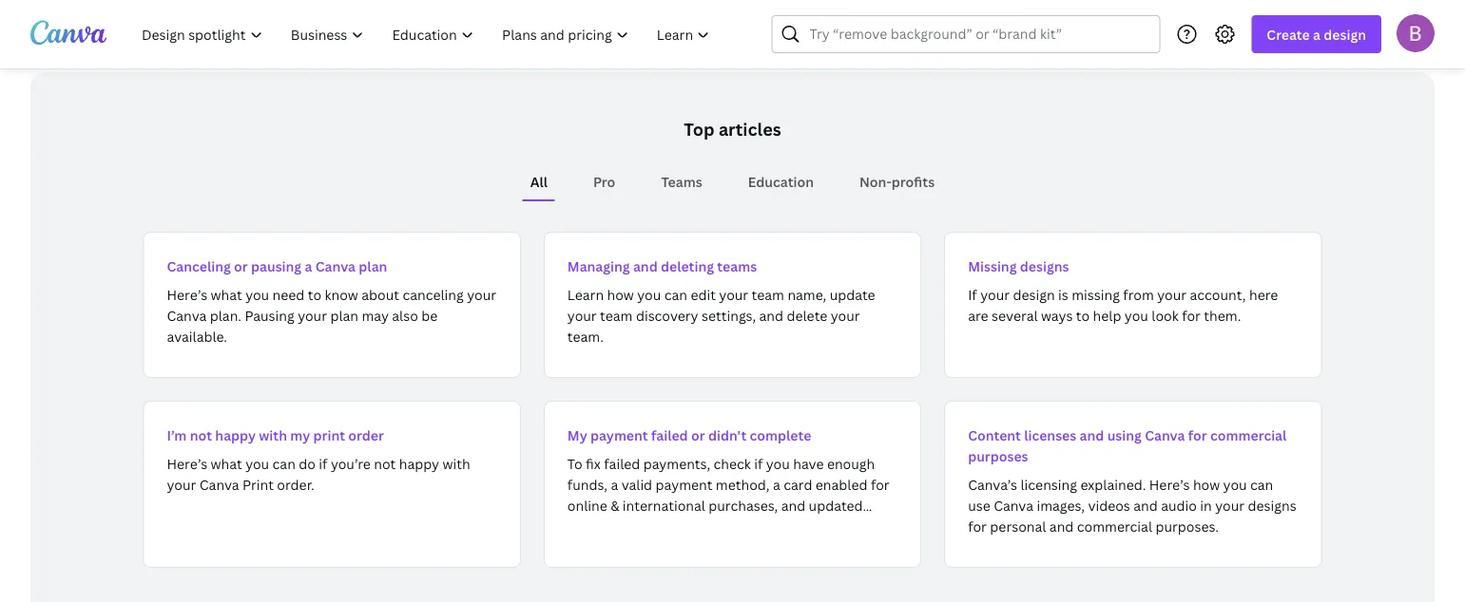 Task type: vqa. For each thing, say whether or not it's contained in the screenshot.
the Audio button
no



Task type: locate. For each thing, give the bounding box(es) containing it.
plan up about
[[359, 257, 387, 275]]

pro button
[[586, 164, 623, 200]]

1 horizontal spatial can
[[664, 286, 687, 304]]

payment up fix at the left bottom of page
[[590, 426, 648, 445]]

my
[[290, 426, 310, 445]]

designs up the is
[[1020, 257, 1069, 275]]

design inside create a design dropdown button
[[1324, 25, 1366, 43]]

have
[[793, 455, 824, 473]]

managing
[[567, 257, 630, 275]]

plan inside here's what you need to know about canceling your canva plan. pausing your plan may also be available.
[[330, 307, 358, 325]]

not inside here's what you can do if you're not happy with your canva print order.
[[374, 455, 396, 473]]

commercial
[[1210, 426, 1287, 445], [1077, 518, 1152, 536]]

and inside learn how you can edit your team name, update your team discovery settings, and delete your team.
[[759, 307, 784, 325]]

how up 'in'
[[1193, 476, 1220, 494]]

you inside if your design is missing from your account, here are several ways to help you look for them.
[[1125, 307, 1148, 325]]

deleting
[[661, 257, 714, 275]]

1 vertical spatial how
[[1193, 476, 1220, 494]]

failed for fix
[[604, 455, 640, 473]]

2 vertical spatial here's
[[1149, 476, 1190, 494]]

1 horizontal spatial how
[[1193, 476, 1220, 494]]

1 horizontal spatial designs
[[1248, 497, 1297, 515]]

canva right using
[[1145, 426, 1185, 445]]

and left delete
[[759, 307, 784, 325]]

for inside if your design is missing from your account, here are several ways to help you look for them.
[[1182, 307, 1201, 325]]

team
[[752, 286, 784, 304], [600, 307, 633, 325]]

1 vertical spatial commercial
[[1077, 518, 1152, 536]]

or left pausing
[[234, 257, 248, 275]]

happy up print
[[215, 426, 256, 445]]

plan down the know
[[330, 307, 358, 325]]

1 horizontal spatial to
[[656, 518, 670, 536]]

pausing
[[245, 307, 294, 325]]

to down international
[[656, 518, 670, 536]]

to
[[308, 286, 321, 304], [1076, 307, 1090, 325], [656, 518, 670, 536]]

for right the look
[[1182, 307, 1201, 325]]

or left the didn't
[[691, 426, 705, 445]]

payment inside the to fix failed payments, check if you have enough funds, a valid payment method, a card enabled for online & international purchases, and updated billing details to settle failed payments.
[[656, 476, 713, 494]]

team down learn
[[600, 307, 633, 325]]

0 horizontal spatial failed
[[604, 455, 640, 473]]

&
[[611, 497, 619, 515]]

for down use
[[968, 518, 987, 536]]

images,
[[1037, 497, 1085, 515]]

canva up personal
[[994, 497, 1034, 515]]

failed up payments,
[[651, 426, 688, 445]]

can
[[664, 286, 687, 304], [272, 455, 296, 473], [1250, 476, 1273, 494]]

0 horizontal spatial how
[[607, 286, 634, 304]]

plan
[[359, 257, 387, 275], [330, 307, 358, 325]]

failed down purchases,
[[713, 518, 749, 536]]

not right i'm
[[190, 426, 212, 445]]

not
[[190, 426, 212, 445], [374, 455, 396, 473]]

1 vertical spatial payment
[[656, 476, 713, 494]]

1 vertical spatial design
[[1013, 286, 1055, 304]]

2 horizontal spatial to
[[1076, 307, 1090, 325]]

1 horizontal spatial commercial
[[1210, 426, 1287, 445]]

0 horizontal spatial not
[[190, 426, 212, 445]]

0 vertical spatial with
[[259, 426, 287, 445]]

1 horizontal spatial with
[[443, 455, 470, 473]]

canva up the know
[[315, 257, 356, 275]]

can inside here's what you can do if you're not happy with your canva print order.
[[272, 455, 296, 473]]

payment down payments,
[[656, 476, 713, 494]]

and left deleting at the top left
[[633, 257, 658, 275]]

to inside if your design is missing from your account, here are several ways to help you look for them.
[[1076, 307, 1090, 325]]

not down order
[[374, 455, 396, 473]]

for
[[1182, 307, 1201, 325], [1188, 426, 1207, 445], [871, 476, 890, 494], [968, 518, 987, 536]]

your inside canva's licensing explained. here's how you can use canva images, videos and audio in your designs for personal and commercial purposes.
[[1215, 497, 1245, 515]]

to inside here's what you need to know about canceling your canva plan. pausing your plan may also be available.
[[308, 286, 321, 304]]

1 horizontal spatial if
[[754, 455, 763, 473]]

your down need
[[298, 307, 327, 325]]

0 vertical spatial here's
[[167, 286, 207, 304]]

1 vertical spatial can
[[272, 455, 296, 473]]

0 vertical spatial payment
[[590, 426, 648, 445]]

here's for plan.
[[167, 286, 207, 304]]

0 vertical spatial what
[[211, 286, 242, 304]]

1 horizontal spatial not
[[374, 455, 396, 473]]

print
[[313, 426, 345, 445]]

if up 'method,'
[[754, 455, 763, 473]]

happy right you're
[[399, 455, 439, 473]]

purposes.
[[1156, 518, 1219, 536]]

designs right 'in'
[[1248, 497, 1297, 515]]

2 horizontal spatial can
[[1250, 476, 1273, 494]]

0 vertical spatial can
[[664, 286, 687, 304]]

from
[[1123, 286, 1154, 304]]

1 horizontal spatial happy
[[399, 455, 439, 473]]

with inside here's what you can do if you're not happy with your canva print order.
[[443, 455, 470, 473]]

teams
[[661, 173, 702, 191]]

here's inside here's what you can do if you're not happy with your canva print order.
[[167, 455, 207, 473]]

happy inside here's what you can do if you're not happy with your canva print order.
[[399, 455, 439, 473]]

what up plan.
[[211, 286, 242, 304]]

0 horizontal spatial happy
[[215, 426, 256, 445]]

learn
[[567, 286, 604, 304]]

order
[[348, 426, 384, 445]]

to inside the to fix failed payments, check if you have enough funds, a valid payment method, a card enabled for online & international purchases, and updated billing details to settle failed payments.
[[656, 518, 670, 536]]

purposes
[[968, 447, 1028, 465]]

1 vertical spatial designs
[[1248, 497, 1297, 515]]

0 vertical spatial team
[[752, 286, 784, 304]]

commercial down 'videos'
[[1077, 518, 1152, 536]]

0 vertical spatial happy
[[215, 426, 256, 445]]

using
[[1107, 426, 1142, 445]]

my
[[567, 426, 587, 445]]

2 vertical spatial to
[[656, 518, 670, 536]]

0 vertical spatial how
[[607, 286, 634, 304]]

0 horizontal spatial team
[[600, 307, 633, 325]]

Try "remove background" or "brand kit" search field
[[810, 16, 1148, 52]]

1 vertical spatial not
[[374, 455, 396, 473]]

if inside here's what you can do if you're not happy with your canva print order.
[[319, 455, 328, 473]]

1 vertical spatial to
[[1076, 307, 1090, 325]]

valid
[[621, 476, 652, 494]]

your inside here's what you can do if you're not happy with your canva print order.
[[167, 476, 196, 494]]

1 vertical spatial with
[[443, 455, 470, 473]]

2 horizontal spatial failed
[[713, 518, 749, 536]]

1 what from the top
[[211, 286, 242, 304]]

is
[[1058, 286, 1068, 304]]

learn how you can edit your team name, update your team discovery settings, and delete your team.
[[567, 286, 875, 346]]

what inside here's what you can do if you're not happy with your canva print order.
[[211, 455, 242, 473]]

or
[[234, 257, 248, 275], [691, 426, 705, 445]]

what down i'm not happy with my print order
[[211, 455, 242, 473]]

how right learn
[[607, 286, 634, 304]]

licenses
[[1024, 426, 1077, 445]]

1 vertical spatial team
[[600, 307, 633, 325]]

and left using
[[1080, 426, 1104, 445]]

your
[[467, 286, 496, 304], [719, 286, 748, 304], [980, 286, 1010, 304], [1157, 286, 1187, 304], [298, 307, 327, 325], [567, 307, 597, 325], [831, 307, 860, 325], [167, 476, 196, 494], [1215, 497, 1245, 515]]

0 horizontal spatial designs
[[1020, 257, 1069, 275]]

1 horizontal spatial failed
[[651, 426, 688, 445]]

education
[[748, 173, 814, 191]]

and down 'card'
[[781, 497, 806, 515]]

0 horizontal spatial to
[[308, 286, 321, 304]]

and inside content licenses and using canva for commercial purposes
[[1080, 426, 1104, 445]]

1 vertical spatial what
[[211, 455, 242, 473]]

with
[[259, 426, 287, 445], [443, 455, 470, 473]]

you
[[245, 286, 269, 304], [637, 286, 661, 304], [1125, 307, 1148, 325], [245, 455, 269, 473], [766, 455, 790, 473], [1223, 476, 1247, 494]]

here's for your
[[167, 455, 207, 473]]

commercial inside content licenses and using canva for commercial purposes
[[1210, 426, 1287, 445]]

canva inside content licenses and using canva for commercial purposes
[[1145, 426, 1185, 445]]

missing
[[968, 257, 1017, 275]]

1 horizontal spatial or
[[691, 426, 705, 445]]

happy
[[215, 426, 256, 445], [399, 455, 439, 473]]

if inside the to fix failed payments, check if you have enough funds, a valid payment method, a card enabled for online & international purchases, and updated billing details to settle failed payments.
[[754, 455, 763, 473]]

0 vertical spatial commercial
[[1210, 426, 1287, 445]]

design up several
[[1013, 286, 1055, 304]]

top level navigation element
[[129, 15, 726, 53]]

1 vertical spatial here's
[[167, 455, 207, 473]]

you inside the to fix failed payments, check if you have enough funds, a valid payment method, a card enabled for online & international purchases, and updated billing details to settle failed payments.
[[766, 455, 790, 473]]

about
[[362, 286, 399, 304]]

and
[[633, 257, 658, 275], [759, 307, 784, 325], [1080, 426, 1104, 445], [781, 497, 806, 515], [1134, 497, 1158, 515], [1050, 518, 1074, 536]]

billing
[[567, 518, 607, 536]]

i'm not happy with my print order
[[167, 426, 384, 445]]

team left name,
[[752, 286, 784, 304]]

create a design button
[[1252, 15, 1382, 53]]

international
[[623, 497, 705, 515]]

account,
[[1190, 286, 1246, 304]]

all button
[[523, 164, 555, 200]]

a up &
[[611, 476, 618, 494]]

1 horizontal spatial design
[[1324, 25, 1366, 43]]

2 if from the left
[[754, 455, 763, 473]]

canceling
[[167, 257, 231, 275]]

know
[[325, 286, 358, 304]]

1 vertical spatial failed
[[604, 455, 640, 473]]

failed up valid
[[604, 455, 640, 473]]

available.
[[167, 328, 227, 346]]

0 vertical spatial design
[[1324, 25, 1366, 43]]

your down update
[[831, 307, 860, 325]]

to left "help"
[[1076, 307, 1090, 325]]

0 horizontal spatial can
[[272, 455, 296, 473]]

0 horizontal spatial if
[[319, 455, 328, 473]]

for inside the to fix failed payments, check if you have enough funds, a valid payment method, a card enabled for online & international purchases, and updated billing details to settle failed payments.
[[871, 476, 890, 494]]

your down i'm
[[167, 476, 196, 494]]

pausing
[[251, 257, 302, 275]]

1 if from the left
[[319, 455, 328, 473]]

here's what you can do if you're not happy with your canva print order.
[[167, 455, 470, 494]]

and inside the to fix failed payments, check if you have enough funds, a valid payment method, a card enabled for online & international purchases, and updated billing details to settle failed payments.
[[781, 497, 806, 515]]

design
[[1324, 25, 1366, 43], [1013, 286, 1055, 304]]

for inside canva's licensing explained. here's how you can use canva images, videos and audio in your designs for personal and commercial purposes.
[[968, 518, 987, 536]]

can inside learn how you can edit your team name, update your team discovery settings, and delete your team.
[[664, 286, 687, 304]]

funds,
[[567, 476, 608, 494]]

updated
[[809, 497, 863, 515]]

1 vertical spatial happy
[[399, 455, 439, 473]]

design right create
[[1324, 25, 1366, 43]]

to
[[567, 455, 583, 473]]

here's down i'm
[[167, 455, 207, 473]]

for up 'in'
[[1188, 426, 1207, 445]]

what inside here's what you need to know about canceling your canva plan. pausing your plan may also be available.
[[211, 286, 242, 304]]

0 horizontal spatial commercial
[[1077, 518, 1152, 536]]

here's down canceling
[[167, 286, 207, 304]]

if for check
[[754, 455, 763, 473]]

to fix failed payments, check if you have enough funds, a valid payment method, a card enabled for online & international purchases, and updated billing details to settle failed payments.
[[567, 455, 890, 536]]

method,
[[716, 476, 770, 494]]

0 vertical spatial to
[[308, 286, 321, 304]]

can for do
[[272, 455, 296, 473]]

you inside here's what you can do if you're not happy with your canva print order.
[[245, 455, 269, 473]]

update
[[830, 286, 875, 304]]

for down enough
[[871, 476, 890, 494]]

to right need
[[308, 286, 321, 304]]

audio
[[1161, 497, 1197, 515]]

here's inside here's what you need to know about canceling your canva plan. pausing your plan may also be available.
[[167, 286, 207, 304]]

a right create
[[1313, 25, 1321, 43]]

designs
[[1020, 257, 1069, 275], [1248, 497, 1297, 515]]

2 what from the top
[[211, 455, 242, 473]]

education button
[[740, 164, 821, 200]]

your right 'in'
[[1215, 497, 1245, 515]]

your right canceling
[[467, 286, 496, 304]]

several
[[992, 307, 1038, 325]]

2 vertical spatial can
[[1250, 476, 1273, 494]]

0 horizontal spatial plan
[[330, 307, 358, 325]]

need
[[272, 286, 305, 304]]

if right do
[[319, 455, 328, 473]]

0 vertical spatial failed
[[651, 426, 688, 445]]

0 horizontal spatial design
[[1013, 286, 1055, 304]]

here's what you need to know about canceling your canva plan. pausing your plan may also be available.
[[167, 286, 496, 346]]

can for edit
[[664, 286, 687, 304]]

2 vertical spatial failed
[[713, 518, 749, 536]]

1 vertical spatial plan
[[330, 307, 358, 325]]

0 vertical spatial or
[[234, 257, 248, 275]]

failed
[[651, 426, 688, 445], [604, 455, 640, 473], [713, 518, 749, 536]]

a right pausing
[[305, 257, 312, 275]]

0 vertical spatial plan
[[359, 257, 387, 275]]

here's up "audio"
[[1149, 476, 1190, 494]]

if your design is missing from your account, here are several ways to help you look for them.
[[968, 286, 1278, 325]]

commercial up 'in'
[[1210, 426, 1287, 445]]

canva left print
[[199, 476, 239, 494]]

design inside if your design is missing from your account, here are several ways to help you look for them.
[[1013, 286, 1055, 304]]

1 horizontal spatial team
[[752, 286, 784, 304]]

design for a
[[1324, 25, 1366, 43]]

1 horizontal spatial payment
[[656, 476, 713, 494]]

canva up available.
[[167, 307, 207, 325]]

missing designs
[[968, 257, 1069, 275]]

top
[[684, 117, 715, 141]]



Task type: describe. For each thing, give the bounding box(es) containing it.
look
[[1152, 307, 1179, 325]]

1 vertical spatial or
[[691, 426, 705, 445]]

your up settings,
[[719, 286, 748, 304]]

i'm
[[167, 426, 187, 445]]

0 vertical spatial not
[[190, 426, 212, 445]]

a inside dropdown button
[[1313, 25, 1321, 43]]

how inside learn how you can edit your team name, update your team discovery settings, and delete your team.
[[607, 286, 634, 304]]

may
[[362, 307, 389, 325]]

content
[[968, 426, 1021, 445]]

be
[[421, 307, 438, 325]]

bob builder image
[[1397, 14, 1435, 52]]

discovery
[[636, 307, 698, 325]]

use
[[968, 497, 991, 515]]

canceling or pausing a canva plan
[[167, 257, 387, 275]]

delete
[[787, 307, 828, 325]]

content licenses and using canva for commercial purposes
[[968, 426, 1287, 465]]

what for canva
[[211, 455, 242, 473]]

edit
[[691, 286, 716, 304]]

licensing
[[1021, 476, 1077, 494]]

for inside content licenses and using canva for commercial purposes
[[1188, 426, 1207, 445]]

and left "audio"
[[1134, 497, 1158, 515]]

here
[[1249, 286, 1278, 304]]

canceling
[[403, 286, 464, 304]]

canva inside canva's licensing explained. here's how you can use canva images, videos and audio in your designs for personal and commercial purposes.
[[994, 497, 1034, 515]]

canva inside here's what you need to know about canceling your canva plan. pausing your plan may also be available.
[[167, 307, 207, 325]]

plan.
[[210, 307, 242, 325]]

fix
[[586, 455, 601, 473]]

top articles
[[684, 117, 781, 141]]

purchases,
[[709, 497, 778, 515]]

all
[[530, 173, 548, 191]]

missing
[[1072, 286, 1120, 304]]

canva inside here's what you can do if you're not happy with your canva print order.
[[199, 476, 239, 494]]

in
[[1200, 497, 1212, 515]]

also
[[392, 307, 418, 325]]

if
[[968, 286, 977, 304]]

print
[[243, 476, 274, 494]]

enabled
[[816, 476, 868, 494]]

card
[[784, 476, 812, 494]]

settings,
[[702, 307, 756, 325]]

teams button
[[654, 164, 710, 200]]

can inside canva's licensing explained. here's how you can use canva images, videos and audio in your designs for personal and commercial purposes.
[[1250, 476, 1273, 494]]

managing and deleting teams
[[567, 257, 757, 275]]

settle
[[673, 518, 710, 536]]

online
[[567, 497, 607, 515]]

canva's
[[968, 476, 1017, 494]]

1 horizontal spatial plan
[[359, 257, 387, 275]]

your right if
[[980, 286, 1010, 304]]

payments.
[[752, 518, 819, 536]]

personal
[[990, 518, 1046, 536]]

them.
[[1204, 307, 1241, 325]]

if for do
[[319, 455, 328, 473]]

order.
[[277, 476, 314, 494]]

you inside here's what you need to know about canceling your canva plan. pausing your plan may also be available.
[[245, 286, 269, 304]]

failed for payment
[[651, 426, 688, 445]]

design for your
[[1013, 286, 1055, 304]]

videos
[[1088, 497, 1130, 515]]

help
[[1093, 307, 1121, 325]]

pro
[[593, 173, 616, 191]]

what for pausing
[[211, 286, 242, 304]]

non-profits button
[[852, 164, 942, 200]]

you inside learn how you can edit your team name, update your team discovery settings, and delete your team.
[[637, 286, 661, 304]]

do
[[299, 455, 316, 473]]

your up the look
[[1157, 286, 1187, 304]]

check
[[714, 455, 751, 473]]

you inside canva's licensing explained. here's how you can use canva images, videos and audio in your designs for personal and commercial purposes.
[[1223, 476, 1247, 494]]

designs inside canva's licensing explained. here's how you can use canva images, videos and audio in your designs for personal and commercial purposes.
[[1248, 497, 1297, 515]]

name,
[[788, 286, 826, 304]]

my payment failed or didn't complete
[[567, 426, 811, 445]]

canva's licensing explained. here's how you can use canva images, videos and audio in your designs for personal and commercial purposes.
[[968, 476, 1297, 536]]

and down images,
[[1050, 518, 1074, 536]]

are
[[968, 307, 988, 325]]

team.
[[567, 328, 604, 346]]

enough
[[827, 455, 875, 473]]

non-
[[860, 173, 892, 191]]

explained.
[[1080, 476, 1146, 494]]

here's inside canva's licensing explained. here's how you can use canva images, videos and audio in your designs for personal and commercial purposes.
[[1149, 476, 1190, 494]]

profits
[[892, 173, 935, 191]]

a left 'card'
[[773, 476, 780, 494]]

0 vertical spatial designs
[[1020, 257, 1069, 275]]

your up team.
[[567, 307, 597, 325]]

how inside canva's licensing explained. here's how you can use canva images, videos and audio in your designs for personal and commercial purposes.
[[1193, 476, 1220, 494]]

commercial inside canva's licensing explained. here's how you can use canva images, videos and audio in your designs for personal and commercial purposes.
[[1077, 518, 1152, 536]]

0 horizontal spatial payment
[[590, 426, 648, 445]]

0 horizontal spatial with
[[259, 426, 287, 445]]

payments,
[[643, 455, 710, 473]]

teams
[[717, 257, 757, 275]]

complete
[[750, 426, 811, 445]]

ways
[[1041, 307, 1073, 325]]

create a design
[[1267, 25, 1366, 43]]

0 horizontal spatial or
[[234, 257, 248, 275]]

non-profits
[[860, 173, 935, 191]]

details
[[610, 518, 653, 536]]

you're
[[331, 455, 371, 473]]

articles
[[719, 117, 781, 141]]



